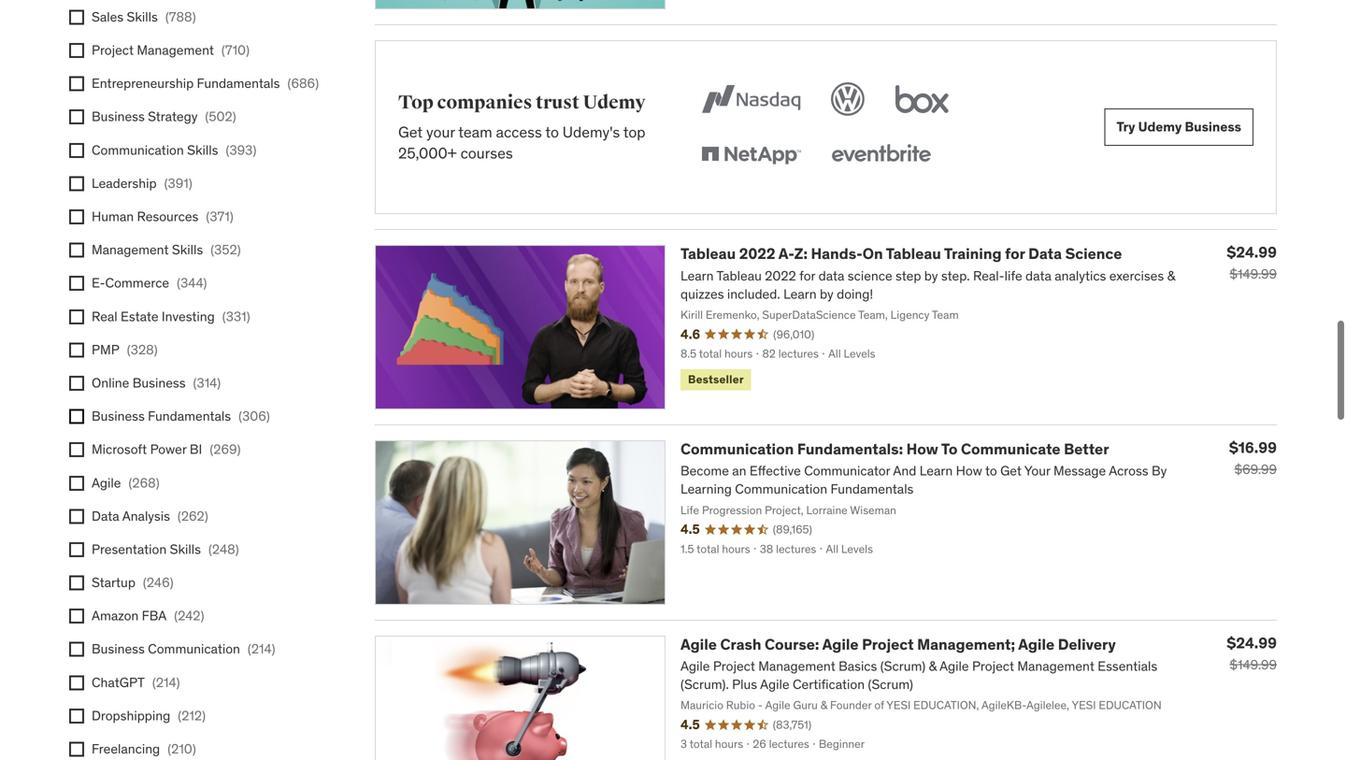 Task type: vqa. For each thing, say whether or not it's contained in the screenshot.
Business
yes



Task type: locate. For each thing, give the bounding box(es) containing it.
1 $149.99 from the top
[[1230, 266, 1277, 283]]

(262)
[[178, 508, 208, 524]]

xsmall image for business
[[69, 409, 84, 424]]

$16.99 $69.99
[[1229, 438, 1277, 478]]

xsmall image for online
[[69, 376, 84, 391]]

0 horizontal spatial data
[[92, 508, 119, 524]]

1 vertical spatial $24.99
[[1227, 633, 1277, 652]]

data down agile (268)
[[92, 508, 119, 524]]

course:
[[765, 635, 820, 654]]

fundamentals:
[[797, 439, 903, 459]]

1 horizontal spatial project
[[862, 635, 914, 654]]

0 vertical spatial communication
[[92, 141, 184, 158]]

1 vertical spatial fundamentals
[[148, 408, 231, 425]]

management;
[[917, 635, 1016, 654]]

skills down (262)
[[170, 541, 201, 558]]

agile crash course: agile project management; agile delivery
[[681, 635, 1116, 654]]

3 xsmall image from the top
[[69, 176, 84, 191]]

1 horizontal spatial udemy
[[1139, 119, 1182, 135]]

data
[[1029, 244, 1062, 263], [92, 508, 119, 524]]

2 xsmall image from the top
[[69, 143, 84, 158]]

0 vertical spatial $24.99
[[1227, 243, 1277, 262]]

13 xsmall image from the top
[[69, 709, 84, 724]]

$149.99
[[1230, 266, 1277, 283], [1230, 656, 1277, 673]]

skills for presentation skills
[[170, 541, 201, 558]]

1 xsmall image from the top
[[69, 43, 84, 58]]

skills for communication skills
[[187, 141, 218, 158]]

startup (246)
[[92, 574, 174, 591]]

12 xsmall image from the top
[[69, 675, 84, 690]]

4 xsmall image from the top
[[69, 209, 84, 224]]

0 vertical spatial (214)
[[248, 641, 275, 658]]

2 vertical spatial communication
[[148, 641, 240, 658]]

1 vertical spatial udemy
[[1139, 119, 1182, 135]]

xsmall image for business communication (214)
[[69, 642, 84, 657]]

1 $24.99 $149.99 from the top
[[1227, 243, 1277, 283]]

$16.99
[[1229, 438, 1277, 457]]

agile crash course: agile project management; agile delivery link
[[681, 635, 1116, 654]]

skills right sales
[[127, 8, 158, 25]]

xsmall image for business strategy (502)
[[69, 110, 84, 125]]

data right for
[[1029, 244, 1062, 263]]

1 horizontal spatial tableau
[[886, 244, 941, 263]]

skills for management skills
[[172, 241, 203, 258]]

communication for communication fundamentals: how to communicate better
[[681, 439, 794, 459]]

dropshipping
[[92, 707, 170, 724]]

xsmall image
[[69, 10, 84, 25], [69, 76, 84, 91], [69, 110, 84, 125], [69, 209, 84, 224], [69, 276, 84, 291], [69, 343, 84, 358], [69, 442, 84, 457], [69, 542, 84, 557], [69, 642, 84, 657], [69, 742, 84, 757]]

$24.99 $149.99
[[1227, 243, 1277, 283], [1227, 633, 1277, 673]]

project down sales
[[92, 42, 134, 58]]

10 xsmall image from the top
[[69, 576, 84, 591]]

0 horizontal spatial (214)
[[152, 674, 180, 691]]

2022
[[739, 244, 776, 263]]

xsmall image for agile
[[69, 476, 84, 491]]

$24.99 for tableau 2022 a-z: hands-on tableau training for data science
[[1227, 243, 1277, 262]]

(214)
[[248, 641, 275, 658], [152, 674, 180, 691]]

tableau left 2022
[[681, 244, 736, 263]]

$24.99 $149.99 for agile crash course: agile project management; agile delivery
[[1227, 633, 1277, 673]]

leadership (391)
[[92, 175, 192, 192]]

skills down the (502)
[[187, 141, 218, 158]]

microsoft power bi (269)
[[92, 441, 241, 458]]

business
[[92, 108, 145, 125], [1185, 119, 1242, 135], [133, 374, 186, 391], [92, 408, 145, 425], [92, 641, 145, 658]]

2 $149.99 from the top
[[1230, 656, 1277, 673]]

8 xsmall image from the top
[[69, 542, 84, 557]]

10 xsmall image from the top
[[69, 742, 84, 757]]

0 vertical spatial data
[[1029, 244, 1062, 263]]

management up commerce
[[92, 241, 169, 258]]

top
[[623, 123, 646, 142]]

0 horizontal spatial udemy
[[583, 91, 646, 114]]

real estate investing (331)
[[92, 308, 250, 325]]

business strategy (502)
[[92, 108, 236, 125]]

xsmall image for data
[[69, 509, 84, 524]]

fundamentals
[[197, 75, 280, 92], [148, 408, 231, 425]]

(314)
[[193, 374, 221, 391]]

fundamentals for entrepreneurship fundamentals
[[197, 75, 280, 92]]

agile down microsoft
[[92, 474, 121, 491]]

1 horizontal spatial (214)
[[248, 641, 275, 658]]

online
[[92, 374, 129, 391]]

eventbrite image
[[827, 135, 935, 176]]

communication
[[92, 141, 184, 158], [681, 439, 794, 459], [148, 641, 240, 658]]

startup
[[92, 574, 136, 591]]

4 xsmall image from the top
[[69, 243, 84, 258]]

hands-
[[811, 244, 863, 263]]

agile left crash
[[681, 635, 717, 654]]

6 xsmall image from the top
[[69, 343, 84, 358]]

xsmall image for presentation skills (248)
[[69, 542, 84, 557]]

business up chatgpt
[[92, 641, 145, 658]]

xsmall image for human resources (371)
[[69, 209, 84, 224]]

1 $24.99 from the top
[[1227, 243, 1277, 262]]

(242)
[[174, 607, 204, 624]]

0 vertical spatial fundamentals
[[197, 75, 280, 92]]

fundamentals up bi
[[148, 408, 231, 425]]

0 vertical spatial udemy
[[583, 91, 646, 114]]

0 vertical spatial $149.99
[[1230, 266, 1277, 283]]

xsmall image for sales skills (788)
[[69, 10, 84, 25]]

try
[[1117, 119, 1136, 135]]

1 vertical spatial project
[[862, 635, 914, 654]]

tableau 2022 a-z: hands-on tableau training for data science
[[681, 244, 1122, 263]]

project
[[92, 42, 134, 58], [862, 635, 914, 654]]

7 xsmall image from the top
[[69, 409, 84, 424]]

on
[[863, 244, 883, 263]]

business for business strategy (502)
[[92, 108, 145, 125]]

business down the entrepreneurship
[[92, 108, 145, 125]]

udemy's
[[563, 123, 620, 142]]

0 vertical spatial $24.99 $149.99
[[1227, 243, 1277, 283]]

fundamentals for business fundamentals
[[148, 408, 231, 425]]

fundamentals down "(710)"
[[197, 75, 280, 92]]

tableau right on at the top of the page
[[886, 244, 941, 263]]

chatgpt (214)
[[92, 674, 180, 691]]

1 vertical spatial $149.99
[[1230, 656, 1277, 673]]

for
[[1005, 244, 1025, 263]]

science
[[1066, 244, 1122, 263]]

3 xsmall image from the top
[[69, 110, 84, 125]]

xsmall image for amazon
[[69, 609, 84, 624]]

your
[[426, 123, 455, 142]]

udemy up top
[[583, 91, 646, 114]]

business for business fundamentals (306)
[[92, 408, 145, 425]]

to
[[545, 123, 559, 142]]

1 xsmall image from the top
[[69, 10, 84, 25]]

tableau
[[681, 244, 736, 263], [886, 244, 941, 263]]

0 horizontal spatial tableau
[[681, 244, 736, 263]]

try udemy business link
[[1105, 109, 1254, 146]]

human
[[92, 208, 134, 225]]

xsmall image for e-commerce (344)
[[69, 276, 84, 291]]

udemy inside top companies trust udemy get your team access to udemy's top 25,000+ courses
[[583, 91, 646, 114]]

8 xsmall image from the top
[[69, 476, 84, 491]]

udemy
[[583, 91, 646, 114], [1139, 119, 1182, 135]]

2 $24.99 from the top
[[1227, 633, 1277, 652]]

xsmall image for freelancing (210)
[[69, 742, 84, 757]]

7 xsmall image from the top
[[69, 442, 84, 457]]

1 vertical spatial communication
[[681, 439, 794, 459]]

5 xsmall image from the top
[[69, 309, 84, 324]]

estate
[[121, 308, 159, 325]]

9 xsmall image from the top
[[69, 642, 84, 657]]

$24.99
[[1227, 243, 1277, 262], [1227, 633, 1277, 652]]

1 vertical spatial $24.99 $149.99
[[1227, 633, 1277, 673]]

(248)
[[208, 541, 239, 558]]

udemy right try
[[1139, 119, 1182, 135]]

xsmall image for communication
[[69, 143, 84, 158]]

management down (788)
[[137, 42, 214, 58]]

bi
[[190, 441, 202, 458]]

project left "management;"
[[862, 635, 914, 654]]

(210)
[[168, 741, 196, 757]]

leadership
[[92, 175, 157, 192]]

skills up (344)
[[172, 241, 203, 258]]

2 xsmall image from the top
[[69, 76, 84, 91]]

business up microsoft
[[92, 408, 145, 425]]

delivery
[[1058, 635, 1116, 654]]

how
[[907, 439, 939, 459]]

(328)
[[127, 341, 158, 358]]

presentation skills (248)
[[92, 541, 239, 558]]

e-commerce (344)
[[92, 275, 207, 291]]

1 vertical spatial management
[[92, 241, 169, 258]]

11 xsmall image from the top
[[69, 609, 84, 624]]

2 $24.99 $149.99 from the top
[[1227, 633, 1277, 673]]

9 xsmall image from the top
[[69, 509, 84, 524]]

0 horizontal spatial project
[[92, 42, 134, 58]]

5 xsmall image from the top
[[69, 276, 84, 291]]

entrepreneurship fundamentals (686)
[[92, 75, 319, 92]]

(502)
[[205, 108, 236, 125]]

z:
[[794, 244, 808, 263]]

6 xsmall image from the top
[[69, 376, 84, 391]]

volkswagen image
[[827, 79, 869, 120]]

$69.99
[[1235, 461, 1277, 478]]

to
[[942, 439, 958, 459]]

xsmall image
[[69, 43, 84, 58], [69, 143, 84, 158], [69, 176, 84, 191], [69, 243, 84, 258], [69, 309, 84, 324], [69, 376, 84, 391], [69, 409, 84, 424], [69, 476, 84, 491], [69, 509, 84, 524], [69, 576, 84, 591], [69, 609, 84, 624], [69, 675, 84, 690], [69, 709, 84, 724]]



Task type: describe. For each thing, give the bounding box(es) containing it.
business for business communication (214)
[[92, 641, 145, 658]]

top
[[398, 91, 434, 114]]

agile right the course:
[[823, 635, 859, 654]]

xsmall image for pmp (328)
[[69, 343, 84, 358]]

investing
[[162, 308, 215, 325]]

(686)
[[288, 75, 319, 92]]

data analysis (262)
[[92, 508, 208, 524]]

(212)
[[178, 707, 206, 724]]

xsmall image for real
[[69, 309, 84, 324]]

communication skills (393)
[[92, 141, 257, 158]]

real
[[92, 308, 117, 325]]

(331)
[[222, 308, 250, 325]]

better
[[1064, 439, 1109, 459]]

(391)
[[164, 175, 192, 192]]

power
[[150, 441, 187, 458]]

xsmall image for leadership
[[69, 176, 84, 191]]

sales skills (788)
[[92, 8, 196, 25]]

pmp (328)
[[92, 341, 158, 358]]

$24.99 $149.99 for tableau 2022 a-z: hands-on tableau training for data science
[[1227, 243, 1277, 283]]

(352)
[[211, 241, 241, 258]]

2 tableau from the left
[[886, 244, 941, 263]]

1 vertical spatial data
[[92, 508, 119, 524]]

25,000+
[[398, 143, 457, 163]]

xsmall image for management
[[69, 243, 84, 258]]

1 vertical spatial (214)
[[152, 674, 180, 691]]

xsmall image for microsoft power bi (269)
[[69, 442, 84, 457]]

(246)
[[143, 574, 174, 591]]

management skills (352)
[[92, 241, 241, 258]]

microsoft
[[92, 441, 147, 458]]

crash
[[720, 635, 762, 654]]

(393)
[[226, 141, 257, 158]]

amazon
[[92, 607, 139, 624]]

xsmall image for project
[[69, 43, 84, 58]]

try udemy business
[[1117, 119, 1242, 135]]

(306)
[[239, 408, 270, 425]]

training
[[944, 244, 1002, 263]]

companies
[[437, 91, 532, 114]]

sales
[[92, 8, 124, 25]]

freelancing
[[92, 741, 160, 757]]

presentation
[[92, 541, 167, 558]]

xsmall image for startup
[[69, 576, 84, 591]]

(788)
[[165, 8, 196, 25]]

top companies trust udemy get your team access to udemy's top 25,000+ courses
[[398, 91, 646, 163]]

project management (710)
[[92, 42, 250, 58]]

nasdaq image
[[697, 79, 805, 120]]

agile (268)
[[92, 474, 160, 491]]

communicate
[[961, 439, 1061, 459]]

business down the (328)
[[133, 374, 186, 391]]

courses
[[461, 143, 513, 163]]

pmp
[[92, 341, 119, 358]]

0 vertical spatial project
[[92, 42, 134, 58]]

online business (314)
[[92, 374, 221, 391]]

tableau 2022 a-z: hands-on tableau training for data science link
[[681, 244, 1122, 263]]

analysis
[[122, 508, 170, 524]]

(269)
[[210, 441, 241, 458]]

entrepreneurship
[[92, 75, 194, 92]]

team
[[458, 123, 492, 142]]

freelancing (210)
[[92, 741, 196, 757]]

get
[[398, 123, 423, 142]]

$24.99 for agile crash course: agile project management; agile delivery
[[1227, 633, 1277, 652]]

xsmall image for chatgpt
[[69, 675, 84, 690]]

strategy
[[148, 108, 198, 125]]

(371)
[[206, 208, 233, 225]]

access
[[496, 123, 542, 142]]

chatgpt
[[92, 674, 145, 691]]

commerce
[[105, 275, 169, 291]]

(268)
[[129, 474, 160, 491]]

e-
[[92, 275, 105, 291]]

trust
[[536, 91, 580, 114]]

dropshipping (212)
[[92, 707, 206, 724]]

resources
[[137, 208, 199, 225]]

$149.99 for agile crash course: agile project management; agile delivery
[[1230, 656, 1277, 673]]

skills for sales skills
[[127, 8, 158, 25]]

xsmall image for dropshipping
[[69, 709, 84, 724]]

communication fundamentals: how to communicate better
[[681, 439, 1109, 459]]

(344)
[[177, 275, 207, 291]]

(710)
[[222, 42, 250, 58]]

business right try
[[1185, 119, 1242, 135]]

amazon fba (242)
[[92, 607, 204, 624]]

netapp image
[[697, 135, 805, 176]]

1 tableau from the left
[[681, 244, 736, 263]]

agile left delivery
[[1019, 635, 1055, 654]]

business fundamentals (306)
[[92, 408, 270, 425]]

communication for communication skills (393)
[[92, 141, 184, 158]]

box image
[[891, 79, 954, 120]]

a-
[[779, 244, 794, 263]]

fba
[[142, 607, 167, 624]]

xsmall image for entrepreneurship fundamentals (686)
[[69, 76, 84, 91]]

$149.99 for tableau 2022 a-z: hands-on tableau training for data science
[[1230, 266, 1277, 283]]

business communication (214)
[[92, 641, 275, 658]]

human resources (371)
[[92, 208, 233, 225]]

1 horizontal spatial data
[[1029, 244, 1062, 263]]

0 vertical spatial management
[[137, 42, 214, 58]]



